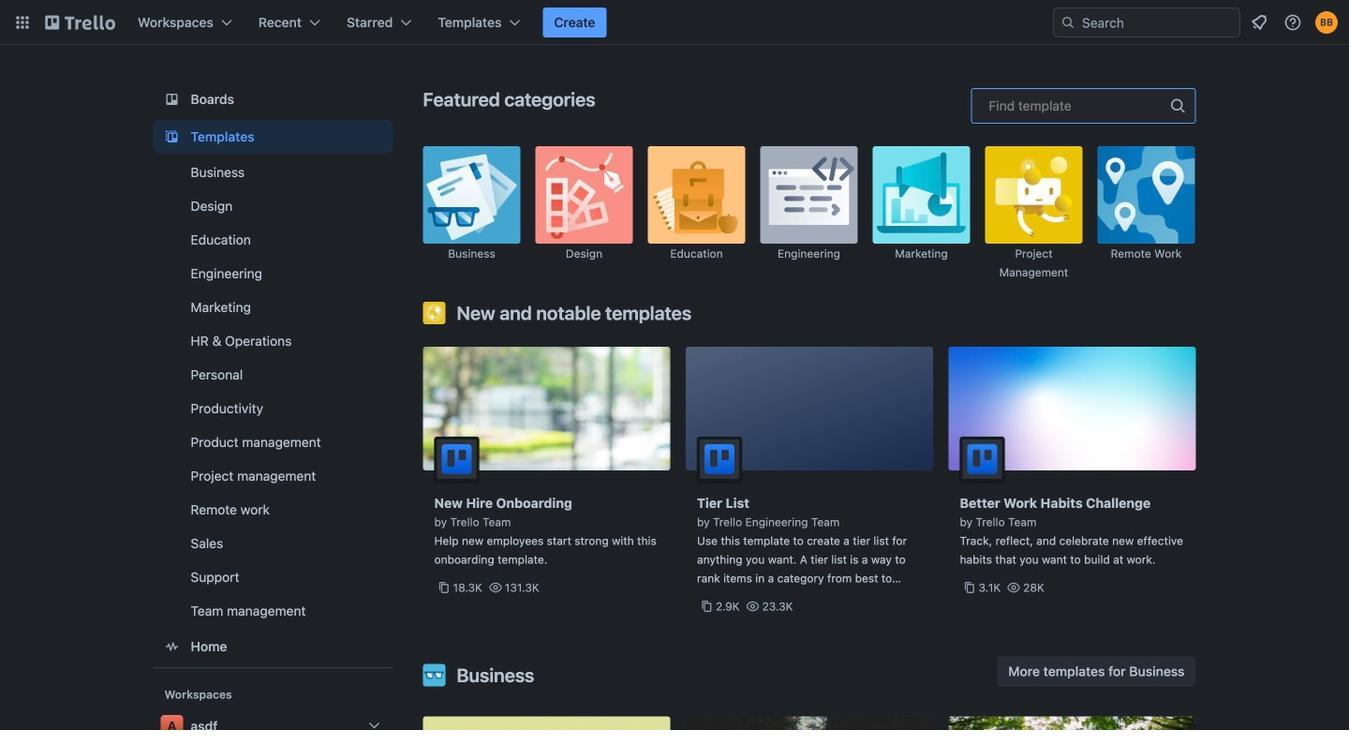 Task type: vqa. For each thing, say whether or not it's contained in the screenshot.
Search field
yes



Task type: locate. For each thing, give the bounding box(es) containing it.
2 business icon image from the top
[[423, 664, 446, 687]]

template board image
[[161, 126, 183, 148]]

0 notifications image
[[1249, 11, 1271, 34]]

None field
[[972, 88, 1197, 124]]

0 vertical spatial business icon image
[[423, 146, 521, 244]]

engineering icon image
[[761, 146, 858, 244]]

trello engineering team image
[[697, 437, 742, 482]]

search image
[[1061, 15, 1076, 30]]

1 vertical spatial business icon image
[[423, 664, 446, 687]]

trello team image
[[960, 437, 1005, 482]]

business icon image
[[423, 146, 521, 244], [423, 664, 446, 687]]

project management icon image
[[986, 146, 1083, 244]]

board image
[[161, 88, 183, 111]]



Task type: describe. For each thing, give the bounding box(es) containing it.
primary element
[[0, 0, 1350, 45]]

Search field
[[1054, 7, 1241, 37]]

education icon image
[[648, 146, 746, 244]]

remote work icon image
[[1098, 146, 1196, 244]]

design icon image
[[536, 146, 633, 244]]

marketing icon image
[[873, 146, 971, 244]]

home image
[[161, 636, 183, 658]]

back to home image
[[45, 7, 115, 37]]

1 business icon image from the top
[[423, 146, 521, 244]]

bob builder (bobbuilder40) image
[[1316, 11, 1339, 34]]

open information menu image
[[1284, 13, 1303, 32]]

trello team image
[[434, 437, 479, 482]]



